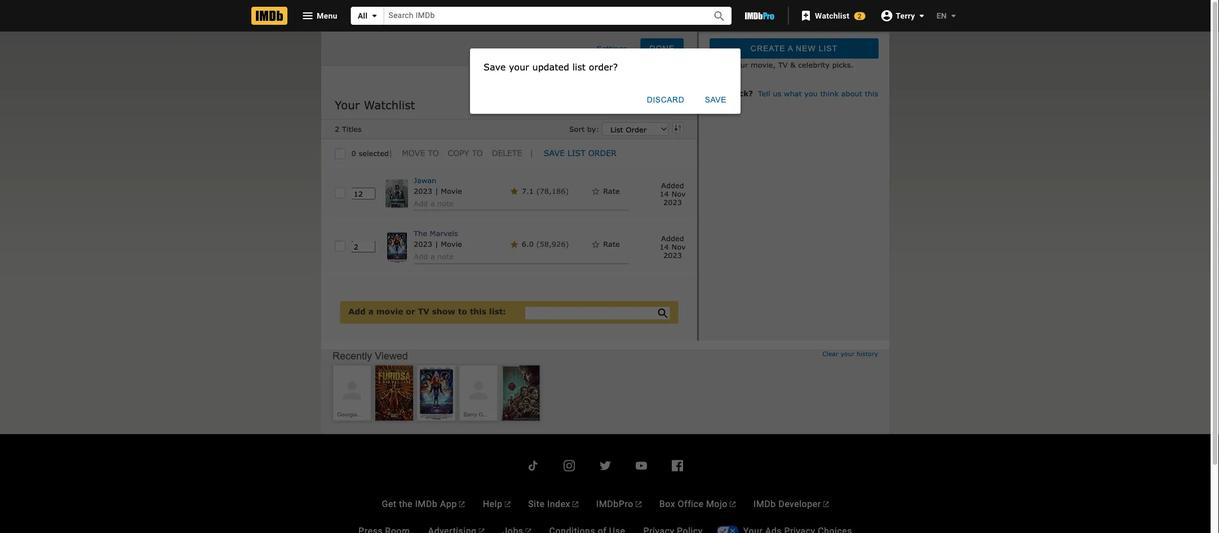 Task type: describe. For each thing, give the bounding box(es) containing it.
copy to
[[448, 148, 483, 158]]

create a new list link
[[710, 38, 879, 59]]

a inside button
[[788, 44, 793, 53]]

1 horizontal spatial to
[[458, 307, 467, 316]]

the
[[399, 499, 413, 510]]

clear your history
[[823, 350, 878, 358]]

order
[[588, 148, 617, 158]]

0 selected
[[352, 148, 389, 157]]

instagram image
[[563, 459, 576, 473]]

arrow drop down image inside the 'terry' button
[[915, 9, 929, 22]]

box office mojo button
[[655, 493, 740, 515]]

your for list
[[732, 60, 748, 69]]

mojo
[[706, 499, 728, 510]]

sort
[[569, 125, 585, 133]]

| for the marvels
[[435, 240, 438, 248]]

imdb developer button
[[749, 493, 834, 515]]

none field inside all search box
[[384, 7, 700, 25]]

added 14 nov 2023 for (78,186)
[[660, 181, 686, 206]]

site index button
[[524, 493, 583, 515]]

save for save your updated list order?
[[484, 61, 506, 72]]

list
[[717, 60, 729, 69]]

tell us what you think about this feature.
[[710, 89, 878, 106]]

list:
[[489, 307, 506, 316]]

added for 7.1 (78,186)
[[661, 181, 684, 189]]

clear your history link
[[823, 350, 878, 358]]

menu
[[317, 11, 338, 20]]

save your updated list order?
[[484, 61, 618, 72]]

save list order
[[544, 148, 617, 158]]

jawan link
[[414, 176, 436, 184]]

get the imdb app button
[[377, 493, 469, 515]]

box
[[660, 499, 675, 510]]

2 titles
[[335, 125, 362, 133]]

menu image
[[301, 9, 315, 23]]

to for copy to
[[472, 148, 483, 158]]

index
[[547, 499, 571, 510]]

launch inline image down site
[[526, 529, 531, 533]]

think
[[821, 89, 839, 98]]

launch inline image for get the imdb app
[[459, 502, 465, 507]]

save for save list order
[[544, 148, 565, 158]]

create a new list button
[[710, 38, 879, 59]]

add for the marvels
[[414, 252, 428, 261]]

create
[[751, 44, 786, 53]]

movie,
[[751, 60, 776, 69]]

new
[[796, 44, 816, 53]]

copy to link
[[443, 143, 488, 162]]

order?
[[589, 61, 618, 72]]

feature.
[[710, 97, 739, 106]]

updated
[[533, 61, 569, 72]]

0 horizontal spatial watchlist
[[364, 98, 415, 111]]

office
[[678, 499, 704, 510]]

show
[[432, 307, 456, 316]]

note for jawan
[[438, 199, 454, 207]]

sort by:
[[569, 125, 602, 133]]

viewed
[[375, 350, 408, 362]]

add for jawan
[[414, 199, 428, 207]]

done button
[[641, 38, 684, 59]]

note for the marvels
[[438, 252, 454, 261]]

the marvels
[[414, 229, 458, 238]]

tell us what you think about this feature. link
[[710, 89, 878, 106]]

create a new list
[[751, 44, 838, 53]]

0 horizontal spatial tv
[[418, 307, 429, 316]]

submit search image
[[713, 10, 726, 23]]

a down the marvels at the top of the page
[[431, 252, 435, 261]]

picks.
[[833, 60, 854, 69]]

imdb inside button
[[415, 499, 438, 510]]

the marvels link
[[414, 229, 458, 238]]

you
[[805, 89, 818, 98]]

tiktok image
[[527, 459, 540, 473]]

about
[[842, 89, 863, 98]]

menu button
[[292, 7, 347, 25]]

launch inline image for imdbpro
[[636, 502, 641, 507]]

get
[[382, 499, 397, 510]]

tell
[[758, 89, 770, 98]]

celebrity
[[798, 60, 830, 69]]

your
[[335, 98, 360, 111]]

launch inline image for site index
[[573, 502, 578, 507]]

by:
[[587, 125, 600, 133]]

add a note for the marvels
[[414, 252, 454, 261]]

feedback?
[[710, 89, 753, 98]]

recently viewed
[[333, 350, 408, 362]]

14 for (78,186)
[[660, 189, 669, 198]]

move to link
[[397, 143, 443, 162]]

or
[[406, 307, 415, 316]]

twitter image
[[599, 459, 612, 473]]

save list order link
[[536, 139, 697, 166]]

your for clear
[[841, 350, 855, 358]]

terry button
[[875, 5, 929, 26]]

all
[[358, 11, 368, 20]]

help
[[483, 499, 503, 510]]

ascending order image
[[671, 122, 684, 134]]

delete
[[492, 148, 522, 158]]

movie
[[376, 307, 403, 316]]

arrow drop down image inside all button
[[368, 9, 381, 23]]

georgia nottage - viewed 36 seconds ago image
[[338, 377, 366, 404]]

recently
[[333, 350, 372, 362]]

added for 6.0 (58,926)
[[661, 234, 684, 243]]

0
[[352, 148, 356, 157]]

watchlist image
[[800, 9, 813, 23]]

imdbpro button
[[592, 493, 646, 515]]

help button
[[478, 493, 515, 515]]

a down jawan on the top left of page
[[431, 199, 435, 207]]

2023 | movie for jawan
[[414, 186, 462, 195]]

list inside save list order link
[[568, 148, 586, 158]]

save for save
[[705, 95, 727, 104]]

jawan
[[414, 176, 436, 184]]

imdb developer
[[754, 499, 821, 510]]



Task type: vqa. For each thing, say whether or not it's contained in the screenshot.
fxnow
no



Task type: locate. For each thing, give the bounding box(es) containing it.
history
[[857, 350, 878, 358]]

imdb left developer
[[754, 499, 776, 510]]

to right show
[[458, 307, 467, 316]]

0 vertical spatial nov
[[672, 189, 686, 198]]

add a note for jawan
[[414, 199, 454, 207]]

launch inline image inside help button
[[505, 502, 510, 507]]

your right clear
[[841, 350, 855, 358]]

furiosa - viewed 1 minute ago image
[[375, 365, 413, 421]]

1 vertical spatial 2
[[335, 125, 340, 133]]

get the imdb app
[[382, 499, 457, 510]]

2 nov from the top
[[672, 242, 686, 251]]

watchlist right your
[[364, 98, 415, 111]]

0 vertical spatial added 14 nov 2023
[[660, 181, 686, 206]]

launch inline image inside site index button
[[573, 502, 578, 507]]

6.0 (58,926)
[[522, 240, 569, 248]]

launch inline image
[[505, 502, 510, 507], [573, 502, 578, 507], [823, 502, 829, 507], [479, 529, 485, 533], [526, 529, 531, 533]]

leo - viewed 4 weeks ago image
[[502, 365, 540, 421]]

to right "copy"
[[472, 148, 483, 158]]

None checkbox
[[335, 241, 342, 248]]

1 vertical spatial added 14 nov 2023
[[660, 234, 686, 260]]

1 2023 | movie from the top
[[414, 186, 462, 195]]

save
[[484, 61, 506, 72], [705, 95, 727, 104], [544, 148, 565, 158]]

0 vertical spatial added
[[661, 181, 684, 189]]

0 vertical spatial |
[[435, 186, 438, 195]]

| down jawan on the top left of page
[[435, 186, 438, 195]]

imdb right the
[[415, 499, 438, 510]]

note down marvels
[[438, 252, 454, 261]]

2 for 2 titles
[[335, 125, 340, 133]]

all button
[[351, 7, 384, 25]]

arrow drop down image
[[947, 9, 961, 23]]

1 horizontal spatial imdb
[[754, 499, 776, 510]]

tv
[[778, 60, 788, 69], [418, 307, 429, 316]]

0 horizontal spatial your
[[509, 61, 529, 72]]

settings
[[597, 44, 627, 52]]

3 launch inline image from the left
[[730, 502, 736, 507]]

site index
[[528, 499, 571, 510]]

add a movie or tv show to this list:
[[349, 307, 506, 316]]

this right about
[[865, 89, 878, 98]]

2 added 14 nov 2023 from the top
[[660, 234, 686, 260]]

launch inline image for box office mojo
[[730, 502, 736, 507]]

list left the order?
[[573, 61, 586, 72]]

1 vertical spatial list
[[573, 61, 586, 72]]

arrow drop down image
[[915, 9, 929, 22], [368, 9, 381, 23]]

| down the marvels at the top of the page
[[435, 240, 438, 248]]

launch inline image
[[459, 502, 465, 507], [636, 502, 641, 507], [730, 502, 736, 507]]

2 left titles
[[335, 125, 340, 133]]

None text field
[[525, 307, 670, 320]]

launch inline image for help
[[505, 502, 510, 507]]

launch inline image right developer
[[823, 502, 829, 507]]

0 vertical spatial note
[[438, 199, 454, 207]]

1 vertical spatial watchlist
[[364, 98, 415, 111]]

1 horizontal spatial watchlist
[[815, 11, 850, 20]]

this inside the tell us what you think about this feature.
[[865, 89, 878, 98]]

discard link
[[643, 91, 692, 109]]

tv right or
[[418, 307, 429, 316]]

a left movie
[[368, 307, 374, 316]]

launch inline image inside the get the imdb app button
[[459, 502, 465, 507]]

developer
[[779, 499, 821, 510]]

| for jawan
[[435, 186, 438, 195]]

1 horizontal spatial tv
[[778, 60, 788, 69]]

2
[[858, 12, 862, 20], [335, 125, 340, 133]]

0 vertical spatial tv
[[778, 60, 788, 69]]

list down "sort"
[[568, 148, 586, 158]]

movie down "copy"
[[441, 186, 462, 195]]

2 14 from the top
[[660, 242, 669, 251]]

movie for jawan
[[441, 186, 462, 195]]

to for move to
[[428, 148, 439, 158]]

discard
[[647, 95, 687, 104]]

movie
[[441, 186, 462, 195], [441, 240, 462, 248]]

2 horizontal spatial launch inline image
[[730, 502, 736, 507]]

save down list
[[705, 95, 727, 104]]

0 vertical spatial add a note
[[414, 199, 454, 207]]

1 vertical spatial 2023 | movie
[[414, 240, 462, 248]]

add
[[414, 199, 428, 207], [414, 252, 428, 261], [349, 307, 366, 316]]

|
[[435, 186, 438, 195], [435, 240, 438, 248]]

imdb inside button
[[754, 499, 776, 510]]

0 horizontal spatial imdb
[[415, 499, 438, 510]]

movie down marvels
[[441, 240, 462, 248]]

1 rate from the top
[[603, 186, 620, 195]]

2023
[[414, 186, 432, 195], [664, 197, 682, 206], [414, 240, 432, 248], [664, 251, 682, 260]]

us
[[773, 89, 782, 98]]

2 horizontal spatial save
[[705, 95, 727, 104]]

rate for (58,926)
[[603, 240, 620, 248]]

14 for (58,926)
[[660, 242, 669, 251]]

1 vertical spatial note
[[438, 252, 454, 261]]

0 vertical spatial 2023 | movie
[[414, 186, 462, 195]]

None field
[[384, 7, 700, 25]]

2 vertical spatial add
[[349, 307, 366, 316]]

1 vertical spatial 14
[[660, 242, 669, 251]]

2 2023 | movie from the top
[[414, 240, 462, 248]]

0 vertical spatial 2
[[858, 12, 862, 20]]

to
[[428, 148, 439, 158], [472, 148, 483, 158], [458, 307, 467, 316]]

2 launch inline image from the left
[[636, 502, 641, 507]]

delete link
[[488, 143, 527, 162]]

1 horizontal spatial launch inline image
[[636, 502, 641, 507]]

launch inline image right app
[[459, 502, 465, 507]]

2 note from the top
[[438, 252, 454, 261]]

2 added from the top
[[661, 234, 684, 243]]

0 vertical spatial 14
[[660, 189, 669, 198]]

launch inline image right mojo in the bottom right of the page
[[730, 502, 736, 507]]

this
[[865, 89, 878, 98], [470, 307, 487, 316]]

rate
[[603, 186, 620, 195], [603, 240, 620, 248]]

2 horizontal spatial your
[[841, 350, 855, 358]]

add down 'the'
[[414, 252, 428, 261]]

list your movie, tv & celebrity picks.
[[717, 60, 854, 69]]

add left movie
[[349, 307, 366, 316]]

2 add a note from the top
[[414, 252, 454, 261]]

to right move
[[428, 148, 439, 158]]

launch inline image inside imdb developer button
[[823, 502, 829, 507]]

1 vertical spatial tv
[[418, 307, 429, 316]]

2 | from the top
[[435, 240, 438, 248]]

account circle image
[[880, 9, 894, 22]]

0 horizontal spatial launch inline image
[[459, 502, 465, 507]]

0 vertical spatial add
[[414, 199, 428, 207]]

app
[[440, 499, 457, 510]]

6.0
[[522, 240, 534, 248]]

1 horizontal spatial this
[[865, 89, 878, 98]]

1 horizontal spatial save
[[544, 148, 565, 158]]

2 horizontal spatial to
[[472, 148, 483, 158]]

1 vertical spatial nov
[[672, 242, 686, 251]]

rate for (78,186)
[[603, 186, 620, 195]]

nov for 7.1 (78,186)
[[672, 189, 686, 198]]

2 movie from the top
[[441, 240, 462, 248]]

launch inline image down help
[[479, 529, 485, 533]]

2023 | movie for the marvels
[[414, 240, 462, 248]]

your right list
[[732, 60, 748, 69]]

a
[[788, 44, 793, 53], [431, 199, 435, 207], [431, 252, 435, 261], [368, 307, 374, 316]]

your
[[732, 60, 748, 69], [509, 61, 529, 72], [841, 350, 855, 358]]

the
[[414, 229, 427, 238]]

2023 | movie down the marvels at the top of the page
[[414, 240, 462, 248]]

marvels
[[430, 229, 458, 238]]

imdbpro
[[596, 499, 634, 510]]

home image
[[251, 7, 288, 25]]

1 horizontal spatial your
[[732, 60, 748, 69]]

(78,186)
[[536, 186, 569, 195]]

7.1 (78,186)
[[522, 186, 569, 195]]

move
[[402, 148, 425, 158]]

1 vertical spatial movie
[[441, 240, 462, 248]]

1 vertical spatial rate
[[603, 240, 620, 248]]

en
[[937, 11, 947, 20]]

arrow drop down image left en
[[915, 9, 929, 22]]

1 nov from the top
[[672, 189, 686, 198]]

list up celebrity
[[819, 44, 838, 53]]

add a note
[[414, 199, 454, 207], [414, 252, 454, 261]]

launch inline image for imdb developer
[[823, 502, 829, 507]]

All search field
[[351, 7, 732, 25]]

save link
[[701, 91, 731, 109]]

this left the list: on the left bottom
[[470, 307, 487, 316]]

what
[[784, 89, 802, 98]]

1 vertical spatial save
[[705, 95, 727, 104]]

1 note from the top
[[438, 199, 454, 207]]

0 horizontal spatial 2
[[335, 125, 340, 133]]

0 horizontal spatial arrow drop down image
[[368, 9, 381, 23]]

youtube image
[[635, 459, 648, 473]]

1 imdb from the left
[[415, 499, 438, 510]]

launch inline image right index
[[573, 502, 578, 507]]

a left new
[[788, 44, 793, 53]]

0 vertical spatial list
[[819, 44, 838, 53]]

&
[[791, 60, 796, 69]]

arrow drop down image right menu
[[368, 9, 381, 23]]

facebook image
[[671, 459, 684, 473]]

clear
[[823, 350, 839, 358]]

added 14 nov 2023
[[660, 181, 686, 206], [660, 234, 686, 260]]

add down jawan link
[[414, 199, 428, 207]]

the marvels - viewed 3 weeks ago image
[[418, 365, 455, 421]]

launch inline image right help
[[505, 502, 510, 507]]

titles
[[342, 125, 362, 133]]

0 vertical spatial rate
[[603, 186, 620, 195]]

1 14 from the top
[[660, 189, 669, 198]]

your left 'updated'
[[509, 61, 529, 72]]

your watchlist
[[335, 98, 415, 111]]

your for save
[[509, 61, 529, 72]]

2 vertical spatial save
[[544, 148, 565, 158]]

watchlist right watchlist icon
[[815, 11, 850, 20]]

save left 'updated'
[[484, 61, 506, 72]]

movie for the marvels
[[441, 240, 462, 248]]

1 vertical spatial add a note
[[414, 252, 454, 261]]

1 movie from the top
[[441, 186, 462, 195]]

launch inline image inside "box office mojo" "button"
[[730, 502, 736, 507]]

note up marvels
[[438, 199, 454, 207]]

selected
[[359, 148, 389, 157]]

your ads privacy choices image
[[716, 526, 739, 533]]

2 vertical spatial list
[[568, 148, 586, 158]]

added 14 nov 2023 for (58,926)
[[660, 234, 686, 260]]

1 horizontal spatial arrow drop down image
[[915, 9, 929, 22]]

en button
[[928, 6, 961, 26]]

barry gibbs - viewed 3 weeks ago image
[[465, 377, 493, 404]]

save up the (78,186)
[[544, 148, 565, 158]]

list
[[819, 44, 838, 53], [573, 61, 586, 72], [568, 148, 586, 158]]

2 rate from the top
[[603, 240, 620, 248]]

list inside create a new list button
[[819, 44, 838, 53]]

1 vertical spatial add
[[414, 252, 428, 261]]

None text field
[[352, 188, 376, 199], [352, 241, 376, 253], [352, 188, 376, 199], [352, 241, 376, 253]]

site
[[528, 499, 545, 510]]

1 added 14 nov 2023 from the top
[[660, 181, 686, 206]]

0 horizontal spatial save
[[484, 61, 506, 72]]

1 horizontal spatial 2
[[858, 12, 862, 20]]

list for updated
[[573, 61, 586, 72]]

launch inline image inside the imdbpro button
[[636, 502, 641, 507]]

2 left account circle image
[[858, 12, 862, 20]]

0 horizontal spatial this
[[470, 307, 487, 316]]

add a note down the marvels at the top of the page
[[414, 252, 454, 261]]

box office mojo
[[660, 499, 728, 510]]

1 vertical spatial this
[[470, 307, 487, 316]]

0 vertical spatial save
[[484, 61, 506, 72]]

2023 | movie down jawan on the top left of page
[[414, 186, 462, 195]]

None checkbox
[[335, 148, 342, 156], [335, 188, 342, 195], [335, 148, 342, 156], [335, 188, 342, 195]]

move to
[[402, 148, 439, 158]]

copy
[[448, 148, 469, 158]]

tv left '&'
[[778, 60, 788, 69]]

7.1
[[522, 186, 534, 195]]

Search IMDb text field
[[384, 7, 700, 25]]

0 vertical spatial watchlist
[[815, 11, 850, 20]]

14
[[660, 189, 669, 198], [660, 242, 669, 251]]

2 for 2
[[858, 12, 862, 20]]

nov for 6.0 (58,926)
[[672, 242, 686, 251]]

done
[[650, 44, 675, 53]]

nov
[[672, 189, 686, 198], [672, 242, 686, 251]]

terry
[[896, 11, 915, 20]]

1 launch inline image from the left
[[459, 502, 465, 507]]

launch inline image right the imdbpro
[[636, 502, 641, 507]]

list for new
[[819, 44, 838, 53]]

(58,926)
[[536, 240, 569, 248]]

1 | from the top
[[435, 186, 438, 195]]

2 imdb from the left
[[754, 499, 776, 510]]

2023 | movie
[[414, 186, 462, 195], [414, 240, 462, 248]]

add a note down jawan on the top left of page
[[414, 199, 454, 207]]

0 horizontal spatial to
[[428, 148, 439, 158]]

1 added from the top
[[661, 181, 684, 189]]

watchlist
[[815, 11, 850, 20], [364, 98, 415, 111]]

0 vertical spatial movie
[[441, 186, 462, 195]]

1 vertical spatial added
[[661, 234, 684, 243]]

0 vertical spatial this
[[865, 89, 878, 98]]

1 vertical spatial |
[[435, 240, 438, 248]]

1 add a note from the top
[[414, 199, 454, 207]]

settings link
[[597, 44, 627, 52]]



